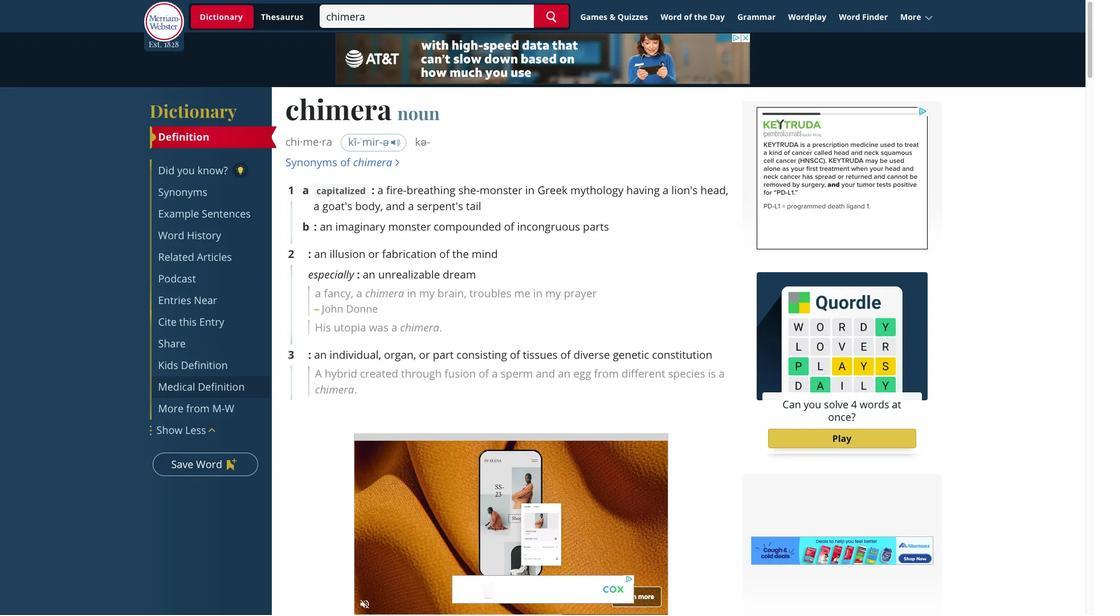 Task type: locate. For each thing, give the bounding box(es) containing it.
noun link
[[397, 101, 440, 125]]

and down fire-
[[386, 199, 405, 214]]

imaginary
[[335, 219, 385, 234]]

or right illusion
[[368, 247, 379, 262]]

entries near
[[158, 293, 217, 307]]

and
[[386, 199, 405, 214], [536, 366, 555, 381]]

quizzes
[[618, 11, 648, 22]]

in down unrealizable
[[407, 286, 416, 301]]

2 vertical spatial definition
[[198, 380, 245, 394]]

monster inside a fire-breathing she-monster in greek mythology having a lion's head, a goat's body, and a serpent's tail
[[480, 183, 522, 198]]

synonyms up example
[[158, 185, 207, 199]]

1 vertical spatial and
[[536, 366, 555, 381]]

word history link
[[151, 225, 270, 247]]

advertisement region
[[335, 33, 750, 84], [756, 107, 927, 250], [354, 434, 668, 615], [751, 537, 933, 565], [452, 576, 634, 604]]

tissues
[[523, 348, 558, 362]]

merriam webster - established 1828 image
[[144, 1, 184, 42]]

brain,
[[437, 286, 467, 301]]

example sentences
[[158, 207, 251, 221]]

0 vertical spatial from
[[594, 366, 619, 381]]

an right b in the top left of the page
[[320, 219, 332, 234]]

games
[[580, 11, 607, 22]]

: up body,
[[371, 183, 377, 198]]

games & quizzes
[[580, 11, 648, 22]]

1 horizontal spatial more
[[900, 11, 921, 22]]

more button
[[895, 7, 938, 27]]

0 vertical spatial synonyms
[[285, 155, 337, 170]]

play button
[[768, 429, 916, 449]]

from left m-
[[186, 402, 210, 415]]

word right save
[[196, 458, 222, 471]]

grammar link
[[732, 7, 781, 27]]

: right 3
[[308, 348, 311, 362]]

definition up m-
[[198, 380, 245, 394]]

can you solve 4 words at once?
[[783, 398, 901, 424]]

my
[[419, 286, 435, 301], [545, 286, 561, 301]]

0 horizontal spatial monster
[[388, 219, 431, 234]]

: for : an illusion or fabrication of the mind
[[308, 247, 311, 262]]

0 vertical spatial you
[[177, 163, 195, 177]]

a fire-breathing she-monster in greek mythology having a lion's head, a goat's body, and a serpent's tail
[[314, 183, 729, 214]]

mythology
[[570, 183, 624, 198]]

word inside dropdown button
[[196, 458, 222, 471]]

0 horizontal spatial .
[[354, 382, 357, 397]]

his
[[315, 320, 331, 335]]

word for word finder
[[839, 11, 860, 22]]

monster up tail
[[480, 183, 522, 198]]

of up dream
[[439, 247, 450, 262]]

definition down the dictionary on the top left of the page
[[158, 130, 209, 144]]

more up show
[[158, 402, 184, 415]]

words
[[860, 398, 889, 411]]

unrealizable
[[378, 267, 440, 282]]

tail
[[466, 199, 481, 214]]

2
[[288, 247, 294, 262]]

diverse
[[573, 348, 610, 362]]

an down illusion
[[363, 267, 375, 282]]

definition inside 'link'
[[198, 380, 245, 394]]

0 horizontal spatial and
[[386, 199, 405, 214]]

search word image
[[546, 11, 557, 23]]

1 horizontal spatial the
[[694, 11, 707, 22]]

word left finder
[[839, 11, 860, 22]]

of left day
[[684, 11, 692, 22]]

articles
[[197, 250, 232, 264]]

1 horizontal spatial synonyms
[[285, 155, 337, 170]]

donne
[[346, 302, 378, 316]]

: right 2
[[308, 247, 311, 262]]

wordplay link
[[783, 7, 832, 27]]

chimera
[[285, 90, 392, 127], [353, 155, 392, 170], [365, 286, 404, 301], [400, 320, 439, 335], [315, 382, 354, 397]]

a up the donne
[[356, 286, 362, 301]]

more right finder
[[900, 11, 921, 22]]

. up part
[[439, 320, 442, 335]]

egg
[[573, 366, 591, 381]]

less
[[185, 423, 206, 437]]

a right is on the right bottom of the page
[[719, 366, 725, 381]]

1 horizontal spatial and
[[536, 366, 555, 381]]

1
[[288, 183, 294, 198]]

word up related
[[158, 228, 184, 242]]

1 horizontal spatial .
[[439, 320, 442, 335]]

definition up 'medical definition'
[[181, 358, 228, 372]]

1 horizontal spatial from
[[594, 366, 619, 381]]

synonyms for synonyms
[[158, 185, 207, 199]]

0 vertical spatial more
[[900, 11, 921, 22]]

0 horizontal spatial you
[[177, 163, 195, 177]]

synonyms down chi·​me·​ra
[[285, 155, 337, 170]]

Search search field
[[319, 5, 569, 28]]

you for did
[[177, 163, 195, 177]]

you
[[177, 163, 195, 177], [804, 398, 821, 411]]

1 vertical spatial .
[[354, 382, 357, 397]]

merriam-webster logo link
[[144, 1, 184, 42]]

was
[[369, 320, 389, 335]]

1 vertical spatial from
[[186, 402, 210, 415]]

save
[[171, 458, 193, 471]]

0 vertical spatial monster
[[480, 183, 522, 198]]

the
[[694, 11, 707, 22], [452, 247, 469, 262]]

know?
[[197, 163, 228, 177]]

sentences
[[202, 207, 251, 221]]

1 vertical spatial definition
[[181, 358, 228, 372]]

chimera up the kī-
[[285, 90, 392, 127]]

my left prayer
[[545, 286, 561, 301]]

1 horizontal spatial monster
[[480, 183, 522, 198]]

1 vertical spatial synonyms
[[158, 185, 207, 199]]

4
[[851, 398, 857, 411]]

from down 'diverse'
[[594, 366, 619, 381]]

cite
[[158, 315, 177, 329]]

head,
[[700, 183, 729, 198]]

my left brain,
[[419, 286, 435, 301]]

created
[[360, 366, 398, 381]]

0 vertical spatial and
[[386, 199, 405, 214]]

more inside dropdown button
[[900, 11, 921, 22]]

in
[[525, 183, 535, 198], [407, 286, 416, 301], [533, 286, 543, 301]]

the left day
[[694, 11, 707, 22]]

an up especially at the left of page
[[314, 247, 327, 262]]

chimera down hybrid
[[315, 382, 354, 397]]

entries near link
[[151, 290, 270, 312]]

capitalized
[[316, 185, 366, 197]]

and down tissues
[[536, 366, 555, 381]]

play quordle: guess all four words in a limited number of tries.  each of your guesses must be a real 5-letter word. image
[[756, 272, 927, 401]]

fire-
[[386, 183, 407, 198]]

in left greek
[[525, 183, 535, 198]]

0 horizontal spatial the
[[452, 247, 469, 262]]

an up the a
[[314, 348, 327, 362]]

0 horizontal spatial synonyms
[[158, 185, 207, 199]]

parts
[[583, 219, 609, 234]]

0 horizontal spatial my
[[419, 286, 435, 301]]

history
[[187, 228, 221, 242]]

and inside a hybrid created through fusion of a sperm and an egg from different species is a chimera .
[[536, 366, 555, 381]]

did you know?
[[158, 163, 228, 177]]

genetic
[[613, 348, 649, 362]]

solve
[[824, 398, 849, 411]]

a left sperm
[[492, 366, 498, 381]]

in inside a fire-breathing she-monster in greek mythology having a lion's head, a goat's body, and a serpent's tail
[[525, 183, 535, 198]]

:
[[371, 183, 377, 198], [314, 219, 317, 234], [308, 247, 311, 262], [357, 267, 360, 282], [308, 348, 311, 362]]

word right quizzes
[[661, 11, 682, 22]]

0 horizontal spatial more
[[158, 402, 184, 415]]

the up dream
[[452, 247, 469, 262]]

1 vertical spatial more
[[158, 402, 184, 415]]

0 vertical spatial .
[[439, 320, 442, 335]]

1 horizontal spatial or
[[419, 348, 430, 362]]

1 vertical spatial monster
[[388, 219, 431, 234]]

. inside a hybrid created through fusion of a sperm and an egg from different species is a chimera .
[[354, 382, 357, 397]]

definition
[[158, 130, 209, 144], [181, 358, 228, 372], [198, 380, 245, 394]]

. down hybrid
[[354, 382, 357, 397]]

compounded
[[434, 219, 501, 234]]

of
[[684, 11, 692, 22], [340, 155, 350, 170], [504, 219, 514, 234], [439, 247, 450, 262], [510, 348, 520, 362], [560, 348, 571, 362], [479, 366, 489, 381]]

me
[[514, 286, 530, 301]]

individual,
[[330, 348, 381, 362]]

1 horizontal spatial you
[[804, 398, 821, 411]]

chimera inside a hybrid created through fusion of a sperm and an egg from different species is a chimera .
[[315, 382, 354, 397]]

of inside a hybrid created through fusion of a sperm and an egg from different species is a chimera .
[[479, 366, 489, 381]]

of right tissues
[[560, 348, 571, 362]]

3
[[288, 348, 294, 362]]

from inside a hybrid created through fusion of a sperm and an egg from different species is a chimera .
[[594, 366, 619, 381]]

1 my from the left
[[419, 286, 435, 301]]

monster up fabrication
[[388, 219, 431, 234]]

or left part
[[419, 348, 430, 362]]

0 vertical spatial or
[[368, 247, 379, 262]]

through
[[401, 366, 442, 381]]

save word button
[[152, 453, 258, 476]]

an left egg
[[558, 366, 571, 381]]

you right did
[[177, 163, 195, 177]]

0 horizontal spatial from
[[186, 402, 210, 415]]

1 vertical spatial you
[[804, 398, 821, 411]]

next image
[[392, 158, 401, 167]]

you right 'can'
[[804, 398, 821, 411]]

especially
[[308, 267, 354, 282]]

of up sperm
[[510, 348, 520, 362]]

monster
[[480, 183, 522, 198], [388, 219, 431, 234]]

1 horizontal spatial my
[[545, 286, 561, 301]]

you inside can you solve 4 words at once?
[[804, 398, 821, 411]]

medical definition
[[158, 380, 245, 394]]

chimera up organ,
[[400, 320, 439, 335]]

of down consisting
[[479, 366, 489, 381]]

kids definition link
[[151, 355, 270, 377]]

example
[[158, 207, 199, 221]]

toggle search dictionary/thesaurus image
[[191, 5, 253, 29]]

1 vertical spatial or
[[419, 348, 430, 362]]



Task type: vqa. For each thing, say whether or not it's contained in the screenshot.
Subscribe "submit"
no



Task type: describe. For each thing, give the bounding box(es) containing it.
b
[[302, 219, 309, 234]]

body,
[[355, 199, 383, 214]]

word for word of the day
[[661, 11, 682, 22]]

: down illusion
[[357, 267, 360, 282]]

breathing
[[407, 183, 456, 198]]

kī-
[[348, 134, 360, 149]]

especially : an unrealizable dream
[[308, 267, 476, 282]]

day
[[710, 11, 725, 22]]

share
[[158, 337, 186, 350]]

of down the kī-
[[340, 155, 350, 170]]

noun
[[397, 101, 440, 125]]

fabrication
[[382, 247, 436, 262]]

a right 1
[[302, 183, 309, 198]]

illusion
[[330, 247, 366, 262]]

kə-
[[415, 134, 430, 149]]

near
[[194, 293, 217, 307]]

at
[[892, 398, 901, 411]]

1 vertical spatial the
[[452, 247, 469, 262]]

a right was at left bottom
[[391, 320, 397, 335]]

consisting
[[456, 348, 507, 362]]

this
[[179, 315, 197, 329]]

related
[[158, 250, 194, 264]]

having
[[626, 183, 660, 198]]

greek
[[537, 183, 568, 198]]

of down a fire-breathing she-monster in greek mythology having a lion's head, a goat's body, and a serpent's tail
[[504, 219, 514, 234]]

troubles
[[469, 286, 511, 301]]

: for :
[[371, 183, 377, 198]]

dictionary
[[150, 99, 237, 123]]

did
[[158, 163, 174, 177]]

podcast
[[158, 272, 196, 285]]

chimera down especially : an unrealizable dream
[[365, 286, 404, 301]]

entries
[[158, 293, 191, 307]]

: an individual, organ, or part consisting of tissues of diverse genetic constitution
[[308, 348, 712, 362]]

related articles link
[[151, 247, 270, 268]]

prayer
[[564, 286, 597, 301]]

more for more
[[900, 11, 921, 22]]

0 horizontal spatial or
[[368, 247, 379, 262]]

cite this entry
[[158, 315, 224, 329]]

0 vertical spatial definition
[[158, 130, 209, 144]]

word finder link
[[834, 7, 893, 27]]

in right me
[[533, 286, 543, 301]]

related articles
[[158, 250, 232, 264]]

john
[[322, 302, 343, 316]]

save word
[[171, 458, 222, 471]]

grammar
[[737, 11, 776, 22]]

definition link
[[150, 126, 277, 148]]

different
[[622, 366, 665, 381]]

wordplay
[[788, 11, 826, 22]]

can
[[783, 398, 801, 411]]

you for can
[[804, 398, 821, 411]]

how to pronounce chimera (audio) image
[[391, 139, 401, 147]]

a hybrid created through fusion of a sperm and an egg from different species is a chimera .
[[315, 366, 725, 397]]

monster for she-
[[480, 183, 522, 198]]

chimera down ˈmir-
[[353, 155, 392, 170]]

: right b in the top left of the page
[[314, 219, 317, 234]]

species
[[668, 366, 705, 381]]

ə
[[383, 134, 389, 149]]

synonyms link
[[151, 182, 270, 203]]

word for word history
[[158, 228, 184, 242]]

a down breathing at the left top
[[408, 199, 414, 214]]

: an illusion or fabrication of the mind
[[308, 247, 498, 262]]

serpent's
[[417, 199, 463, 214]]

a left 'lion's'
[[663, 183, 669, 198]]

john donne
[[322, 302, 378, 316]]

a left fire-
[[377, 183, 383, 198]]

share link
[[151, 333, 270, 355]]

synonyms of chimera
[[285, 155, 392, 170]]

a fancy, a chimera in my brain, troubles me in my prayer
[[315, 286, 597, 301]]

monster for imaginary
[[388, 219, 431, 234]]

: for : an individual, organ, or part consisting of tissues of diverse genetic constitution
[[308, 348, 311, 362]]

definition for kids
[[181, 358, 228, 372]]

and inside a fire-breathing she-monster in greek mythology having a lion's head, a goat's body, and a serpent's tail
[[386, 199, 405, 214]]

kī-ˈmir-ə
[[348, 134, 392, 149]]

a left the goat's
[[314, 199, 320, 214]]

more for more from m-w
[[158, 402, 184, 415]]

she-
[[458, 183, 480, 198]]

medical definition link
[[151, 377, 270, 398]]

word finder
[[839, 11, 888, 22]]

show
[[156, 423, 183, 437]]

example sentences link
[[151, 203, 270, 225]]

part
[[433, 348, 454, 362]]

fusion
[[444, 366, 476, 381]]

word history
[[158, 228, 221, 242]]

entry
[[199, 315, 224, 329]]

did you know? link
[[151, 160, 270, 182]]

podcast link
[[151, 268, 270, 290]]

games & quizzes link
[[575, 7, 653, 27]]

b : an imaginary monster compounded of incongruous parts
[[302, 219, 609, 234]]

0 vertical spatial the
[[694, 11, 707, 22]]

chi·​me·​ra
[[285, 134, 332, 149]]

a left the fancy,
[[315, 286, 321, 301]]

an inside a hybrid created through fusion of a sperm and an egg from different species is a chimera .
[[558, 366, 571, 381]]

more from m-w link
[[151, 398, 270, 420]]

2 my from the left
[[545, 286, 561, 301]]

kids
[[158, 358, 178, 372]]

incongruous
[[517, 219, 580, 234]]

synonyms for synonyms of chimera
[[285, 155, 337, 170]]

more from m-w
[[158, 402, 234, 415]]

definition for medical
[[198, 380, 245, 394]]

hybrid
[[325, 366, 357, 381]]

his utopia was a chimera .
[[315, 320, 442, 335]]

fancy,
[[324, 286, 353, 301]]



